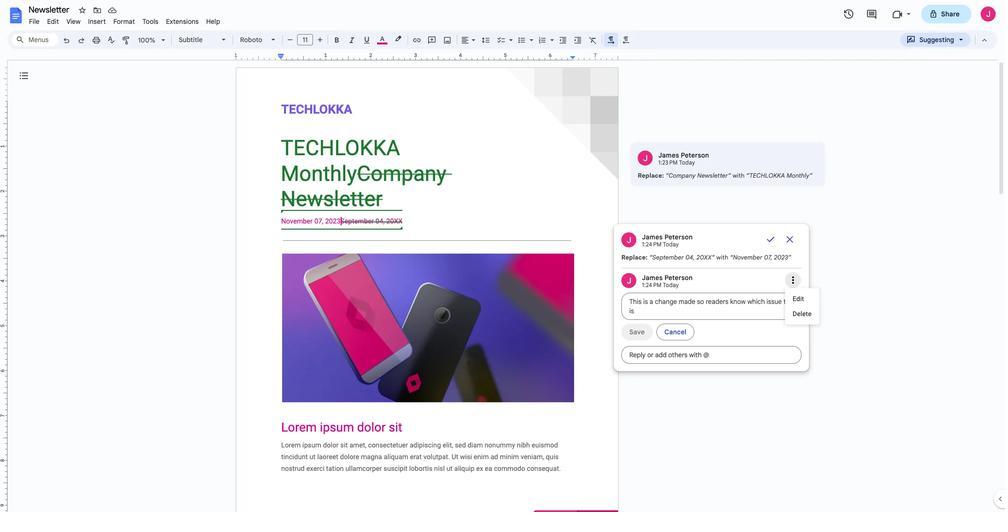 Task type: vqa. For each thing, say whether or not it's contained in the screenshot.
readers
yes



Task type: locate. For each thing, give the bounding box(es) containing it.
is left a
[[643, 298, 648, 306]]

is down this
[[630, 307, 634, 315]]

subtitle
[[179, 36, 203, 44]]

james for "company
[[659, 151, 679, 160]]

today inside james peterson 1:23 pm today
[[679, 159, 695, 166]]

1:24 pm for first james peterson icon from the top of the page
[[642, 241, 662, 248]]

Font size text field
[[298, 34, 313, 45]]

help
[[206, 17, 220, 26]]

1:24 pm up a
[[642, 282, 662, 289]]

1 horizontal spatial is
[[643, 298, 648, 306]]

0 vertical spatial james peterson 1:24 pm today
[[642, 233, 693, 248]]

0 vertical spatial today
[[679, 159, 695, 166]]

james inside james peterson 1:23 pm today
[[659, 151, 679, 160]]

main toolbar
[[58, 0, 634, 266]]

edit up delete
[[793, 295, 804, 303]]

menu bar
[[25, 12, 224, 28]]

0 vertical spatial with
[[733, 172, 745, 180]]

1 horizontal spatial with
[[733, 172, 745, 180]]

james up "september
[[642, 233, 663, 242]]

tools
[[142, 17, 158, 26]]

peterson up "company
[[681, 151, 709, 160]]

this
[[630, 298, 642, 306]]

1:24 pm up "september
[[642, 241, 662, 248]]

0 vertical spatial edit
[[47, 17, 59, 26]]

Zoom text field
[[136, 34, 158, 47]]

styles list. subtitle selected. option
[[179, 33, 216, 46]]

0 vertical spatial replace:
[[638, 172, 664, 180]]

this is a change made so readers know which issue this is
[[630, 298, 795, 315]]

1
[[234, 52, 237, 59]]

edit menu item
[[43, 16, 63, 27]]

"september
[[649, 254, 684, 262]]

change
[[655, 298, 677, 306]]

today for "company
[[679, 159, 695, 166]]

2 james peterson 1:24 pm today from the top
[[642, 274, 693, 289]]

1 james peterson 1:24 pm today from the top
[[642, 233, 693, 248]]

newsletter"
[[697, 172, 731, 180]]

replace: left "september
[[622, 254, 648, 262]]

a
[[650, 298, 653, 306]]

1:24 pm
[[642, 241, 662, 248], [642, 282, 662, 289]]

0 vertical spatial james
[[659, 151, 679, 160]]

is
[[643, 298, 648, 306], [630, 307, 634, 315]]

1 vertical spatial is
[[630, 307, 634, 315]]

top margin image
[[0, 68, 7, 104]]

Comment draft text field
[[622, 293, 802, 320]]

james peterson image
[[622, 233, 637, 248], [622, 273, 637, 288]]

save button
[[622, 324, 653, 341]]

font list. roboto selected. option
[[240, 33, 266, 46]]

extensions menu item
[[162, 16, 203, 27]]

edit
[[47, 17, 59, 26], [793, 295, 804, 303]]

issue
[[767, 298, 782, 306]]

1 vertical spatial james
[[642, 233, 663, 242]]

1 james peterson image from the top
[[622, 233, 637, 248]]

line & paragraph spacing image
[[480, 33, 491, 46]]

peterson down 04,
[[665, 274, 693, 282]]

20xx"
[[697, 254, 715, 262]]

2023"
[[774, 254, 791, 262]]

1 vertical spatial replace:
[[622, 254, 648, 262]]

1 vertical spatial james peterson image
[[622, 273, 637, 288]]

peterson for "company
[[681, 151, 709, 160]]

1 vertical spatial today
[[663, 241, 679, 248]]

0 vertical spatial is
[[643, 298, 648, 306]]

with right newsletter"
[[733, 172, 745, 180]]

james peterson 1:24 pm today up "september
[[642, 233, 693, 248]]

share button
[[921, 5, 972, 23]]

view menu item
[[63, 16, 84, 27]]

07,
[[764, 254, 773, 262]]

peterson
[[681, 151, 709, 160], [665, 233, 693, 242], [665, 274, 693, 282]]

1 vertical spatial peterson
[[665, 233, 693, 242]]

04,
[[686, 254, 695, 262]]

Rename text field
[[25, 4, 75, 15]]

1 vertical spatial 1:24 pm
[[642, 282, 662, 289]]

james up "company
[[659, 151, 679, 160]]

james
[[659, 151, 679, 160], [642, 233, 663, 242], [642, 274, 663, 282]]

replace: "company newsletter" with "techlokka monthly"
[[638, 172, 813, 180]]

cancel
[[665, 328, 687, 337]]

1 1:24 pm from the top
[[642, 241, 662, 248]]

today for "september
[[663, 241, 679, 248]]

peterson up 04,
[[665, 233, 693, 242]]

with
[[733, 172, 745, 180], [717, 254, 729, 262]]

which
[[748, 298, 765, 306]]

today up "company
[[679, 159, 695, 166]]

peterson inside james peterson 1:23 pm today
[[681, 151, 709, 160]]

this
[[784, 298, 795, 306]]

0 vertical spatial 1:24 pm
[[642, 241, 662, 248]]

made
[[679, 298, 696, 306]]

james peterson 1:24 pm today up change
[[642, 274, 693, 289]]

with right 20xx"
[[717, 254, 729, 262]]

list
[[614, 142, 826, 383]]

tools menu item
[[139, 16, 162, 27]]

2 vertical spatial james
[[642, 274, 663, 282]]

Zoom field
[[134, 33, 169, 47]]

format menu item
[[110, 16, 139, 27]]

edit inside menu item
[[47, 17, 59, 26]]

peterson for "september
[[665, 233, 693, 242]]

1 vertical spatial james peterson 1:24 pm today
[[642, 274, 693, 289]]

0 vertical spatial james peterson image
[[622, 233, 637, 248]]

2 1:24 pm from the top
[[642, 282, 662, 289]]

james up a
[[642, 274, 663, 282]]

2 vertical spatial peterson
[[665, 274, 693, 282]]

0 vertical spatial peterson
[[681, 151, 709, 160]]

james peterson 1:24 pm today
[[642, 233, 693, 248], [642, 274, 693, 289]]

replace:
[[638, 172, 664, 180], [622, 254, 648, 262]]

list containing james peterson
[[614, 142, 826, 383]]

roboto
[[240, 36, 262, 44]]

know
[[730, 298, 746, 306]]

0 horizontal spatial with
[[717, 254, 729, 262]]

replace: down james peterson image
[[638, 172, 664, 180]]

application containing share
[[0, 0, 1005, 512]]

menu containing edit
[[785, 288, 819, 325]]

monthly"
[[787, 172, 813, 180]]

0 horizontal spatial edit
[[47, 17, 59, 26]]

today up "september
[[663, 241, 679, 248]]

edit down rename text box
[[47, 17, 59, 26]]

menu bar containing file
[[25, 12, 224, 28]]

menu bar banner
[[0, 0, 1005, 512]]

save
[[630, 328, 645, 337]]

highlight color image
[[393, 33, 403, 44]]

application
[[0, 0, 1005, 512]]

Star checkbox
[[76, 4, 89, 17]]

1 vertical spatial edit
[[793, 295, 804, 303]]

share
[[941, 10, 960, 18]]

today
[[679, 159, 695, 166], [663, 241, 679, 248], [663, 282, 679, 289]]

today up change
[[663, 282, 679, 289]]

menu
[[785, 288, 819, 325]]



Task type: describe. For each thing, give the bounding box(es) containing it.
menu bar inside menu bar banner
[[25, 12, 224, 28]]

delete
[[793, 310, 812, 318]]

mode and view toolbar
[[900, 30, 992, 49]]

1:23 pm
[[659, 159, 678, 166]]

text color image
[[377, 33, 388, 44]]

readers
[[706, 298, 729, 306]]

Reply text field
[[622, 346, 802, 364]]

james peterson image
[[638, 151, 653, 166]]

suggesting
[[920, 36, 954, 44]]

"november
[[730, 254, 763, 262]]

replace: for replace: "company newsletter" with "techlokka monthly"
[[638, 172, 664, 180]]

left margin image
[[236, 53, 284, 60]]

file menu item
[[25, 16, 43, 27]]

help menu item
[[203, 16, 224, 27]]

"techlokka
[[746, 172, 785, 180]]

replace: "september 04, 20xx" with "november 07, 2023"
[[622, 254, 791, 262]]

view
[[66, 17, 81, 26]]

1 vertical spatial with
[[717, 254, 729, 262]]

2 vertical spatial today
[[663, 282, 679, 289]]

insert image image
[[442, 33, 453, 46]]

file
[[29, 17, 40, 26]]

right margin image
[[571, 53, 618, 60]]

suggesting button
[[900, 33, 971, 47]]

0 horizontal spatial is
[[630, 307, 634, 315]]

extensions
[[166, 17, 199, 26]]

menu inside list
[[785, 288, 819, 325]]

james peterson 1:24 pm today for first james peterson icon from the bottom of the page
[[642, 274, 693, 289]]

1:24 pm for first james peterson icon from the bottom of the page
[[642, 282, 662, 289]]

"company
[[666, 172, 696, 180]]

cancel button
[[657, 324, 695, 341]]

replace: for replace: "september 04, 20xx" with "november 07, 2023"
[[622, 254, 648, 262]]

james peterson 1:23 pm today
[[659, 151, 709, 166]]

Menus field
[[12, 33, 59, 46]]

so
[[697, 298, 704, 306]]

insert
[[88, 17, 106, 26]]

1 horizontal spatial edit
[[793, 295, 804, 303]]

insert menu item
[[84, 16, 110, 27]]

format
[[113, 17, 135, 26]]

2 james peterson image from the top
[[622, 273, 637, 288]]

james for "september
[[642, 233, 663, 242]]

Font size field
[[297, 34, 317, 46]]

james peterson 1:24 pm today for first james peterson icon from the top of the page
[[642, 233, 693, 248]]



